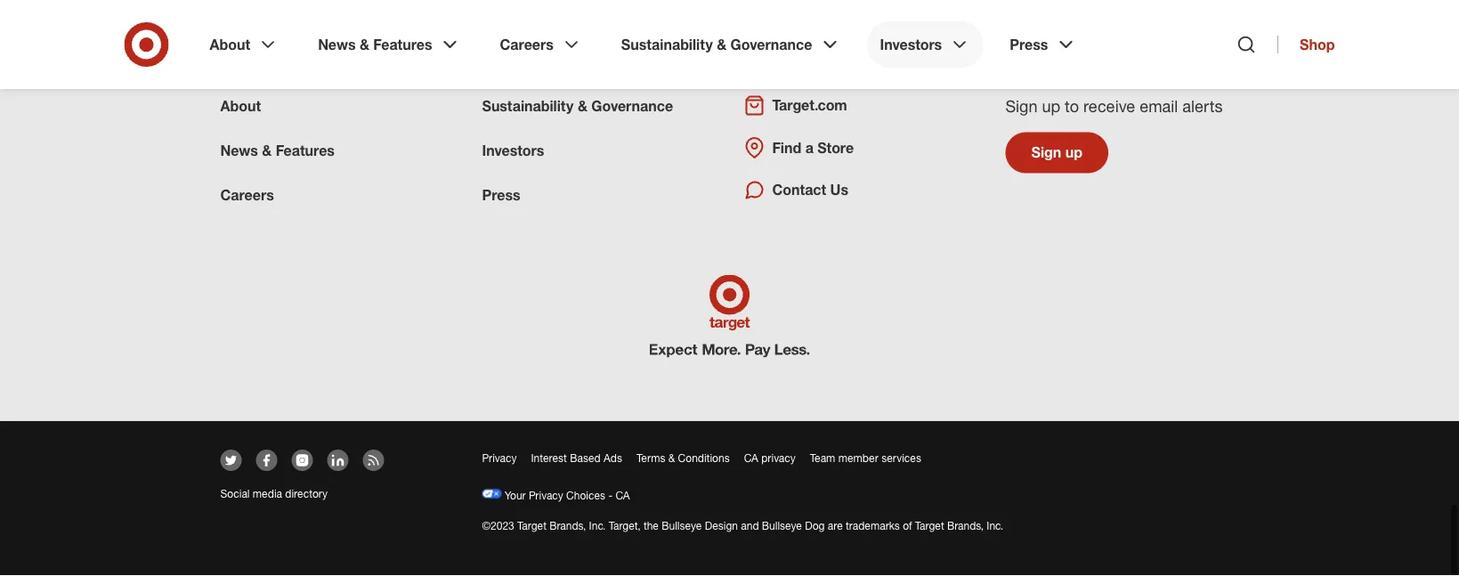 Task type: locate. For each thing, give the bounding box(es) containing it.
are
[[828, 519, 843, 532]]

contact us
[[773, 181, 849, 199]]

sustainability
[[622, 36, 713, 53], [482, 98, 574, 115]]

0 vertical spatial sustainability
[[622, 36, 713, 53]]

0 vertical spatial governance
[[731, 36, 813, 53]]

us
[[831, 181, 849, 199]]

1 vertical spatial careers link
[[220, 187, 274, 204]]

sign for sign up to receive email alerts
[[1006, 97, 1038, 116]]

brands, right of
[[948, 519, 984, 532]]

brands,
[[550, 519, 586, 532], [948, 519, 984, 532]]

1 vertical spatial news & features
[[220, 142, 335, 160]]

1 horizontal spatial brands,
[[948, 519, 984, 532]]

0 vertical spatial news & features
[[318, 36, 433, 53]]

0 vertical spatial news
[[318, 36, 356, 53]]

bullseye
[[662, 519, 702, 532], [762, 519, 802, 532]]

0 vertical spatial press
[[1010, 36, 1049, 53]]

ads
[[604, 451, 623, 465]]

1 vertical spatial sustainability
[[482, 98, 574, 115]]

1 horizontal spatial sustainability
[[622, 36, 713, 53]]

0 horizontal spatial ca
[[616, 489, 630, 502]]

0 vertical spatial up
[[1042, 97, 1061, 116]]

1 horizontal spatial up
[[1066, 144, 1083, 161]]

1 vertical spatial about
[[220, 98, 261, 115]]

about link for press link to the left's careers link
[[220, 98, 261, 115]]

bullseye right the
[[662, 519, 702, 532]]

ca
[[744, 451, 759, 465], [616, 489, 630, 502]]

about
[[210, 36, 250, 53], [220, 98, 261, 115]]

0 horizontal spatial brands,
[[550, 519, 586, 532]]

fill image
[[224, 453, 238, 468]]

interest based ads link
[[531, 451, 623, 465]]

up left to
[[1042, 97, 1061, 116]]

0 horizontal spatial bullseye
[[662, 519, 702, 532]]

careers for careers link corresponding to the rightmost press link
[[500, 36, 554, 53]]

about for press link to the left
[[220, 98, 261, 115]]

ca privacy
[[744, 451, 796, 465]]

0 horizontal spatial up
[[1042, 97, 1061, 116]]

target,
[[609, 519, 641, 532]]

sustainability & governance link
[[609, 21, 854, 68], [482, 98, 673, 115]]

0 vertical spatial investors link
[[868, 21, 984, 68]]

1 horizontal spatial bullseye
[[762, 519, 802, 532]]

news
[[318, 36, 356, 53], [220, 142, 258, 160]]

sustainability & governance for press link to the left
[[482, 98, 673, 115]]

1 horizontal spatial governance
[[731, 36, 813, 53]]

sustainability & governance link for press link to the left
[[482, 98, 673, 115]]

social media directory
[[220, 487, 328, 500]]

sustainability for sustainability & governance link for press link to the left
[[482, 98, 574, 115]]

1 horizontal spatial investors
[[880, 36, 943, 53]]

shop
[[1301, 36, 1336, 53]]

fill image
[[260, 453, 274, 468], [295, 453, 310, 468], [331, 453, 345, 468]]

0 horizontal spatial features
[[276, 142, 335, 160]]

trademarks
[[846, 519, 900, 532]]

shop link
[[1278, 36, 1336, 53]]

target right of
[[916, 519, 945, 532]]

sustainability & governance
[[622, 36, 813, 53], [482, 98, 673, 115]]

1 vertical spatial news
[[220, 142, 258, 160]]

1 horizontal spatial careers link
[[488, 21, 595, 68]]

0 horizontal spatial investors link
[[482, 142, 544, 160]]

investors
[[880, 36, 943, 53], [482, 142, 544, 160]]

0 horizontal spatial press
[[482, 187, 521, 204]]

bullseye right and
[[762, 519, 802, 532]]

1 vertical spatial privacy
[[529, 489, 564, 502]]

1 horizontal spatial ca
[[744, 451, 759, 465]]

news & features link
[[306, 21, 473, 68], [220, 142, 335, 160]]

1 vertical spatial press
[[482, 187, 521, 204]]

inc. left target, at the bottom of page
[[589, 519, 606, 532]]

news & features
[[318, 36, 433, 53], [220, 142, 335, 160]]

1 vertical spatial sign
[[1032, 144, 1062, 161]]

0 horizontal spatial news
[[220, 142, 258, 160]]

1 horizontal spatial press
[[1010, 36, 1049, 53]]

up down to
[[1066, 144, 1083, 161]]

inc.
[[589, 519, 606, 532], [987, 519, 1004, 532]]

target
[[518, 519, 547, 532], [916, 519, 945, 532]]

sign for sign up
[[1032, 144, 1062, 161]]

0 horizontal spatial target
[[518, 519, 547, 532]]

terms & conditions link
[[637, 451, 730, 465]]

2 brands, from the left
[[948, 519, 984, 532]]

about link
[[197, 21, 291, 68], [220, 98, 261, 115]]

0 horizontal spatial sustainability
[[482, 98, 574, 115]]

your
[[505, 489, 526, 502]]

careers link for press link to the left
[[220, 187, 274, 204]]

brands, down the your privacy choices - ca
[[550, 519, 586, 532]]

0 vertical spatial about link
[[197, 21, 291, 68]]

careers
[[500, 36, 554, 53], [220, 187, 274, 204]]

sign up link
[[1006, 132, 1109, 173]]

sign left to
[[1006, 97, 1038, 116]]

find
[[773, 139, 802, 156]]

find a store
[[773, 139, 854, 156]]

0 vertical spatial sustainability & governance
[[622, 36, 813, 53]]

0 horizontal spatial privacy
[[482, 451, 517, 465]]

1 horizontal spatial inc.
[[987, 519, 1004, 532]]

1 bullseye from the left
[[662, 519, 702, 532]]

0 vertical spatial privacy
[[482, 451, 517, 465]]

0 horizontal spatial fill image
[[260, 453, 274, 468]]

0 vertical spatial features
[[374, 36, 433, 53]]

0 horizontal spatial governance
[[592, 98, 673, 115]]

3 fill image from the left
[[331, 453, 345, 468]]

1 horizontal spatial features
[[374, 36, 433, 53]]

privacy up your
[[482, 451, 517, 465]]

1 vertical spatial about link
[[220, 98, 261, 115]]

2 horizontal spatial fill image
[[331, 453, 345, 468]]

0 vertical spatial about
[[210, 36, 250, 53]]

careers link for the rightmost press link
[[488, 21, 595, 68]]

1 vertical spatial governance
[[592, 98, 673, 115]]

0 horizontal spatial careers
[[220, 187, 274, 204]]

privacy right your
[[529, 489, 564, 502]]

1 vertical spatial sustainability & governance link
[[482, 98, 673, 115]]

investors link
[[868, 21, 984, 68], [482, 142, 544, 160]]

press link
[[998, 21, 1090, 68], [482, 187, 521, 204]]

&
[[360, 36, 370, 53], [717, 36, 727, 53], [578, 98, 588, 115], [262, 142, 272, 160], [669, 451, 675, 465]]

1 vertical spatial investors
[[482, 142, 544, 160]]

target.com link
[[744, 95, 848, 116]]

ca left privacy
[[744, 451, 759, 465]]

1 vertical spatial features
[[276, 142, 335, 160]]

0 vertical spatial investors
[[880, 36, 943, 53]]

0 horizontal spatial inc.
[[589, 519, 606, 532]]

careers link
[[488, 21, 595, 68], [220, 187, 274, 204]]

press
[[1010, 36, 1049, 53], [482, 187, 521, 204]]

target right ©2023
[[518, 519, 547, 532]]

services
[[882, 451, 922, 465]]

terms & conditions
[[637, 451, 730, 465]]

1 vertical spatial investors link
[[482, 142, 544, 160]]

0 vertical spatial careers link
[[488, 21, 595, 68]]

1 horizontal spatial investors link
[[868, 21, 984, 68]]

sustainability inside sustainability & governance link
[[622, 36, 713, 53]]

features for careers link corresponding to the rightmost press link's news & features link
[[374, 36, 433, 53]]

1 horizontal spatial news
[[318, 36, 356, 53]]

0 horizontal spatial careers link
[[220, 187, 274, 204]]

investors for the top investors link
[[880, 36, 943, 53]]

0 vertical spatial news & features link
[[306, 21, 473, 68]]

privacy
[[482, 451, 517, 465], [529, 489, 564, 502]]

0 vertical spatial careers
[[500, 36, 554, 53]]

1 vertical spatial news & features link
[[220, 142, 335, 160]]

sign
[[1006, 97, 1038, 116], [1032, 144, 1062, 161]]

governance
[[731, 36, 813, 53], [592, 98, 673, 115]]

target. expect more. pay less. image
[[650, 275, 810, 358]]

of
[[903, 519, 913, 532]]

news for news & features link related to press link to the left's careers link
[[220, 142, 258, 160]]

privacy
[[762, 451, 796, 465]]

investors inside investors link
[[880, 36, 943, 53]]

0 vertical spatial sign
[[1006, 97, 1038, 116]]

press for the rightmost press link
[[1010, 36, 1049, 53]]

up
[[1042, 97, 1061, 116], [1066, 144, 1083, 161]]

2 target from the left
[[916, 519, 945, 532]]

sustainability & governance link for the rightmost press link
[[609, 21, 854, 68]]

about link for careers link corresponding to the rightmost press link
[[197, 21, 291, 68]]

receive
[[1084, 97, 1136, 116]]

2 bullseye from the left
[[762, 519, 802, 532]]

news & features link for careers link corresponding to the rightmost press link
[[306, 21, 473, 68]]

and
[[741, 519, 759, 532]]

0 vertical spatial press link
[[998, 21, 1090, 68]]

inc. right of
[[987, 519, 1004, 532]]

sign down sign up to receive email alerts
[[1032, 144, 1062, 161]]

0 vertical spatial ca
[[744, 451, 759, 465]]

1 vertical spatial sustainability & governance
[[482, 98, 673, 115]]

up for sign up to receive email alerts
[[1042, 97, 1061, 116]]

careers inside careers link
[[500, 36, 554, 53]]

1 vertical spatial up
[[1066, 144, 1083, 161]]

1 horizontal spatial careers
[[500, 36, 554, 53]]

1 vertical spatial press link
[[482, 187, 521, 204]]

social media directory link
[[220, 487, 328, 500]]

interest based ads
[[531, 451, 623, 465]]

conditions
[[678, 451, 730, 465]]

1 horizontal spatial fill image
[[295, 453, 310, 468]]

1 vertical spatial careers
[[220, 187, 274, 204]]

news & features for press link to the left's careers link
[[220, 142, 335, 160]]

sign up to receive email alerts
[[1006, 97, 1223, 116]]

dog
[[805, 519, 825, 532]]

1 horizontal spatial target
[[916, 519, 945, 532]]

ca right -
[[616, 489, 630, 502]]

0 vertical spatial sustainability & governance link
[[609, 21, 854, 68]]

interest
[[531, 451, 567, 465]]

0 horizontal spatial investors
[[482, 142, 544, 160]]

email
[[1140, 97, 1179, 116]]

2 inc. from the left
[[987, 519, 1004, 532]]

ca privacy link
[[744, 451, 796, 465]]

alerts
[[1183, 97, 1223, 116]]

features
[[374, 36, 433, 53], [276, 142, 335, 160]]

press inside press link
[[1010, 36, 1049, 53]]



Task type: vqa. For each thing, say whether or not it's contained in the screenshot.
THE SOCIAL MEDIA DIRECTORY link on the bottom left of page
yes



Task type: describe. For each thing, give the bounding box(es) containing it.
sign up
[[1032, 144, 1083, 161]]

news & features link for press link to the left's careers link
[[220, 142, 335, 160]]

1 brands, from the left
[[550, 519, 586, 532]]

contact
[[773, 181, 827, 199]]

find a store link
[[744, 137, 854, 159]]

news for careers link corresponding to the rightmost press link's news & features link
[[318, 36, 356, 53]]

-
[[609, 489, 613, 502]]

your privacy choices - ca
[[502, 489, 630, 502]]

a
[[806, 139, 814, 156]]

member
[[839, 451, 879, 465]]

contact us link
[[744, 180, 849, 201]]

sustainability for sustainability & governance link associated with the rightmost press link
[[622, 36, 713, 53]]

1 vertical spatial ca
[[616, 489, 630, 502]]

2 fill image from the left
[[295, 453, 310, 468]]

1 target from the left
[[518, 519, 547, 532]]

features for news & features link related to press link to the left's careers link
[[276, 142, 335, 160]]

design
[[705, 519, 738, 532]]

to
[[1065, 97, 1080, 116]]

sustainability & governance for the rightmost press link
[[622, 36, 813, 53]]

terms
[[637, 451, 666, 465]]

social
[[220, 487, 250, 500]]

based
[[570, 451, 601, 465]]

about for the rightmost press link
[[210, 36, 250, 53]]

1 horizontal spatial privacy
[[529, 489, 564, 502]]

careers for press link to the left's careers link
[[220, 187, 274, 204]]

store
[[818, 139, 854, 156]]

1 horizontal spatial press link
[[998, 21, 1090, 68]]

©2023 target brands, inc. target, the bullseye design and bullseye dog are trademarks of target brands, inc.
[[482, 519, 1004, 532]]

your privacy choices - ca link
[[482, 489, 630, 502]]

team member services link
[[810, 451, 922, 465]]

1 inc. from the left
[[589, 519, 606, 532]]

1 fill image from the left
[[260, 453, 274, 468]]

team
[[810, 451, 836, 465]]

governance for press link to the left
[[592, 98, 673, 115]]

choices
[[567, 489, 606, 502]]

privacy link
[[482, 451, 517, 465]]

up for sign up
[[1066, 144, 1083, 161]]

news & features for careers link corresponding to the rightmost press link
[[318, 36, 433, 53]]

the
[[644, 519, 659, 532]]

press for press link to the left
[[482, 187, 521, 204]]

©2023
[[482, 519, 515, 532]]

media
[[253, 487, 282, 500]]

0 horizontal spatial press link
[[482, 187, 521, 204]]

target.com
[[773, 97, 848, 114]]

directory
[[285, 487, 328, 500]]

governance for the rightmost press link
[[731, 36, 813, 53]]

team member services
[[810, 451, 922, 465]]

investors for investors link to the left
[[482, 142, 544, 160]]



